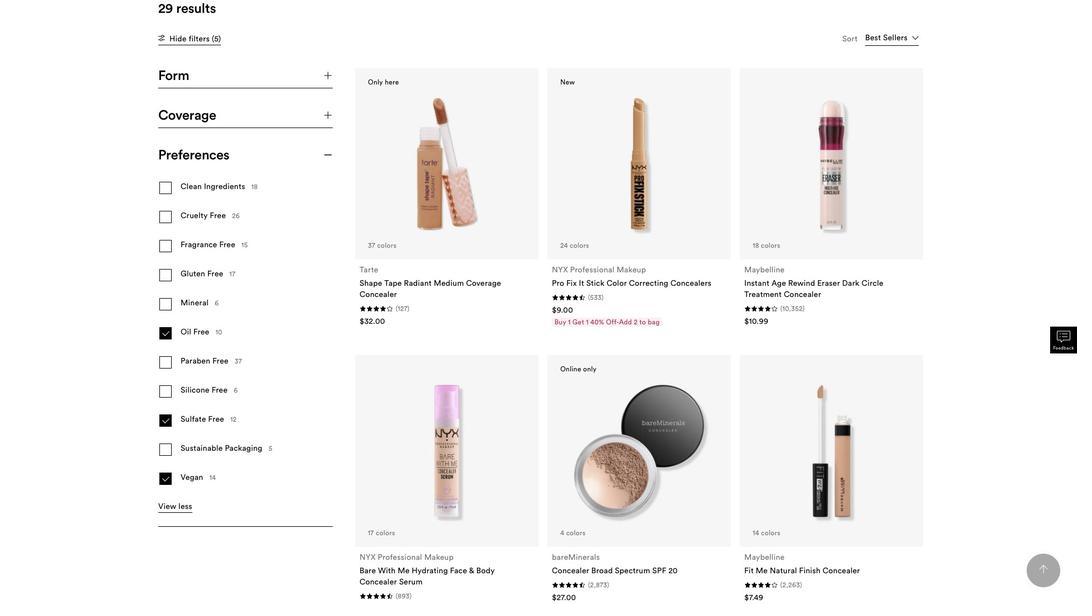 Task type: locate. For each thing, give the bounding box(es) containing it.
1 horizontal spatial 14
[[753, 529, 760, 537]]

fit
[[745, 566, 754, 576]]

makeup up the color
[[617, 265, 646, 275]]

533
[[590, 293, 602, 302]]

packaging
[[225, 443, 263, 454]]

coverage
[[158, 106, 216, 123], [466, 278, 501, 288]]

) down broad
[[608, 581, 610, 589]]

) for bare
[[410, 592, 412, 600]]

concealer inside nyx professional makeup bare with me hydrating face & body concealer serum
[[360, 577, 397, 587]]

( 2,873 )
[[588, 581, 610, 589]]

17
[[230, 270, 236, 278], [368, 529, 374, 537]]

concealer down shape
[[360, 289, 397, 299]]

mineral
[[181, 298, 209, 308]]

0 vertical spatial professional
[[571, 265, 615, 275]]

nyx up pro on the top right
[[552, 265, 568, 275]]

colors for 24 colors
[[570, 241, 590, 250]]

nyx inside nyx professional makeup bare with me hydrating face & body concealer serum
[[360, 552, 376, 562]]

26
[[232, 212, 240, 220]]

10,352
[[783, 304, 803, 313]]

( down with
[[396, 592, 398, 600]]

1 vertical spatial 17
[[368, 529, 374, 537]]

1 vertical spatial 18
[[753, 241, 760, 250]]

new
[[561, 78, 575, 86]]

1 horizontal spatial 37
[[368, 241, 376, 250]]

1 horizontal spatial me
[[756, 566, 768, 576]]

0 horizontal spatial makeup
[[425, 552, 454, 562]]

free right silicone
[[212, 385, 228, 395]]

( down 'stick'
[[588, 293, 590, 302]]

0 vertical spatial nyx
[[552, 265, 568, 275]]

( down tape
[[396, 304, 398, 313]]

body
[[477, 566, 495, 576]]

back to top image
[[1040, 565, 1049, 574]]

0 horizontal spatial 17
[[230, 270, 236, 278]]

) down serum
[[410, 592, 412, 600]]

6 right mineral
[[215, 299, 219, 307]]

1 horizontal spatial 6
[[234, 386, 238, 395]]

( down treatment
[[781, 304, 783, 313]]

0 horizontal spatial 14
[[210, 474, 216, 482]]

colors for 17 colors
[[376, 529, 395, 537]]

concealer
[[360, 289, 397, 299], [784, 289, 822, 299], [552, 566, 590, 576], [823, 566, 861, 576], [360, 577, 397, 587]]

maybelline instant age rewind eraser dark circle treatment concealer
[[745, 265, 884, 299]]

0 horizontal spatial professional
[[378, 552, 422, 562]]

(
[[588, 293, 590, 302], [396, 304, 398, 313], [781, 304, 783, 313], [588, 581, 591, 589], [781, 581, 783, 589], [396, 592, 398, 600]]

maybelline fit me natural finish concealer
[[745, 552, 861, 576]]

1 me from the left
[[398, 566, 410, 576]]

paraben free
[[181, 356, 229, 366]]

0 horizontal spatial coverage
[[158, 106, 216, 123]]

1 horizontal spatial nyx
[[552, 265, 568, 275]]

concealer inside maybelline instant age rewind eraser dark circle treatment concealer
[[784, 289, 822, 299]]

17 right gluten free
[[230, 270, 236, 278]]

1 horizontal spatial 17
[[368, 529, 374, 537]]

40%
[[591, 318, 605, 326]]

professional up with
[[378, 552, 422, 562]]

1 vertical spatial makeup
[[425, 552, 454, 562]]

free right gluten
[[207, 269, 223, 279]]

14 for 14 colors
[[753, 529, 760, 537]]

professional
[[571, 265, 615, 275], [378, 552, 422, 562]]

1 horizontal spatial makeup
[[617, 265, 646, 275]]

6 for mineral
[[215, 299, 219, 307]]

1 vertical spatial 6
[[234, 386, 238, 395]]

) down radiant
[[408, 304, 410, 313]]

nyx inside 'nyx professional makeup pro fix it stick color correcting concealers'
[[552, 265, 568, 275]]

0 horizontal spatial nyx
[[360, 552, 376, 562]]

nyx up bare on the bottom
[[360, 552, 376, 562]]

14 up fit
[[753, 529, 760, 537]]

professional inside 'nyx professional makeup pro fix it stick color correcting concealers'
[[571, 265, 615, 275]]

spf
[[653, 566, 667, 576]]

makeup inside 'nyx professional makeup pro fix it stick color correcting concealers'
[[617, 265, 646, 275]]

( down natural
[[781, 581, 783, 589]]

) down rewind
[[803, 304, 805, 313]]

None checkbox
[[158, 181, 333, 195], [158, 239, 333, 254], [158, 297, 333, 312], [158, 355, 333, 370], [158, 385, 333, 399], [158, 414, 333, 428], [158, 443, 333, 457], [158, 472, 333, 486], [158, 181, 333, 195], [158, 239, 333, 254], [158, 297, 333, 312], [158, 355, 333, 370], [158, 385, 333, 399], [158, 414, 333, 428], [158, 443, 333, 457], [158, 472, 333, 486]]

free for paraben free
[[213, 356, 229, 366]]

cruelty
[[181, 211, 208, 221]]

professional inside nyx professional makeup bare with me hydrating face & body concealer serum
[[378, 552, 422, 562]]

2 me from the left
[[756, 566, 768, 576]]

1 vertical spatial 14
[[753, 529, 760, 537]]

18 up instant
[[753, 241, 760, 250]]

tarte
[[360, 265, 379, 275]]

$9.00 buy 1 get 1 40% off-add 2 to bag
[[552, 305, 660, 326]]

messages bubble square menu image
[[1058, 330, 1071, 344], [1058, 330, 1071, 344]]

only here
[[368, 78, 399, 86]]

0 vertical spatial 6
[[215, 299, 219, 307]]

maybelline fit me natural finish concealer image
[[759, 378, 906, 525]]

14 right vegan
[[210, 474, 216, 482]]

6 up 12
[[234, 386, 238, 395]]

1 right get
[[586, 318, 589, 326]]

bareminerals concealer broad spectrum spf 20
[[552, 552, 678, 576]]

893
[[398, 592, 410, 600]]

coverage right the medium
[[466, 278, 501, 288]]

here
[[385, 78, 399, 86]]

colors up with
[[376, 529, 395, 537]]

( for $27.00
[[588, 581, 591, 589]]

18
[[252, 183, 258, 191], [753, 241, 760, 250]]

) for radiant
[[408, 304, 410, 313]]

17 up bare on the bottom
[[368, 529, 374, 537]]

nyx for nyx professional makeup bare with me hydrating face & body concealer serum
[[360, 552, 376, 562]]

free right oil
[[194, 327, 210, 337]]

0 horizontal spatial 18
[[252, 183, 258, 191]]

colors
[[377, 241, 397, 250], [570, 241, 590, 250], [762, 241, 781, 250], [376, 529, 395, 537], [567, 529, 586, 537], [762, 529, 781, 537]]

( for $10.99
[[781, 304, 783, 313]]

None checkbox
[[158, 210, 333, 224], [158, 268, 333, 283], [158, 326, 333, 341], [158, 210, 333, 224], [158, 268, 333, 283], [158, 326, 333, 341]]

colors up the age
[[762, 241, 781, 250]]

bareminerals concealer broad spectrum spf 20 image
[[566, 378, 713, 525]]

sulfate
[[181, 414, 206, 424]]

1 1 from the left
[[569, 318, 571, 326]]

finish
[[800, 566, 821, 576]]

me
[[398, 566, 410, 576], [756, 566, 768, 576]]

concealer inside tarte shape tape radiant medium coverage concealer
[[360, 289, 397, 299]]

( for $32.00
[[396, 304, 398, 313]]

filters
[[189, 34, 210, 44]]

colors right "24"
[[570, 241, 590, 250]]

1 vertical spatial professional
[[378, 552, 422, 562]]

makeup up hydrating
[[425, 552, 454, 562]]

) down finish
[[801, 581, 803, 589]]

37 up tarte
[[368, 241, 376, 250]]

1 vertical spatial maybelline
[[745, 552, 785, 562]]

ingredients
[[204, 182, 245, 192]]

colors right 4
[[567, 529, 586, 537]]

free left 26
[[210, 211, 226, 221]]

makeup inside nyx professional makeup bare with me hydrating face & body concealer serum
[[425, 552, 454, 562]]

colors for 37 colors
[[377, 241, 397, 250]]

0 horizontal spatial me
[[398, 566, 410, 576]]

1 horizontal spatial coverage
[[466, 278, 501, 288]]

0 vertical spatial 37
[[368, 241, 376, 250]]

concealer down rewind
[[784, 289, 822, 299]]

24
[[561, 241, 568, 250]]

add
[[619, 318, 632, 326]]

) for rewind
[[803, 304, 805, 313]]

bag
[[648, 318, 660, 326]]

0 vertical spatial maybelline
[[745, 265, 785, 275]]

correcting
[[629, 278, 669, 288]]

37 for 37
[[235, 357, 242, 366]]

2,263
[[783, 581, 801, 589]]

colors for 18 colors
[[762, 241, 781, 250]]

clean ingredients
[[181, 182, 245, 192]]

18 right ingredients
[[252, 183, 258, 191]]

12
[[231, 415, 237, 424]]

&
[[469, 566, 475, 576]]

) for spectrum
[[608, 581, 610, 589]]

messages bubble square menu image
[[1058, 330, 1071, 344], [1058, 330, 1071, 344], [1058, 330, 1071, 344], [1058, 330, 1071, 344], [1058, 330, 1071, 344]]

1 vertical spatial coverage
[[466, 278, 501, 288]]

( 127 )
[[396, 304, 410, 313]]

concealer inside bareminerals concealer broad spectrum spf 20
[[552, 566, 590, 576]]

vegan
[[181, 473, 203, 483]]

colors up natural
[[762, 529, 781, 537]]

1 left get
[[569, 318, 571, 326]]

off-
[[607, 318, 619, 326]]

concealer down bareminerals
[[552, 566, 590, 576]]

maybelline inside 'maybelline fit me natural finish concealer'
[[745, 552, 785, 562]]

1 maybelline from the top
[[745, 265, 785, 275]]

1 horizontal spatial 18
[[753, 241, 760, 250]]

4
[[561, 529, 565, 537]]

0 horizontal spatial 37
[[235, 357, 242, 366]]

maybelline inside maybelline instant age rewind eraser dark circle treatment concealer
[[745, 265, 785, 275]]

1 horizontal spatial professional
[[571, 265, 615, 275]]

0 vertical spatial 14
[[210, 474, 216, 482]]

oil free
[[181, 327, 210, 337]]

0 vertical spatial makeup
[[617, 265, 646, 275]]

tarte shape tape radiant medium coverage concealer image
[[374, 90, 521, 237]]

2 1 from the left
[[586, 318, 589, 326]]

maybelline up fit
[[745, 552, 785, 562]]

concealer right finish
[[823, 566, 861, 576]]

colors up tarte
[[377, 241, 397, 250]]

coverage up preferences
[[158, 106, 216, 123]]

( down bareminerals
[[588, 581, 591, 589]]

$7.49
[[745, 592, 764, 603]]

1 vertical spatial nyx
[[360, 552, 376, 562]]

age
[[772, 278, 787, 288]]

0 horizontal spatial 1
[[569, 318, 571, 326]]

online
[[561, 365, 582, 374]]

colors for 14 colors
[[762, 529, 781, 537]]

10
[[216, 328, 223, 337]]

preferences
[[158, 146, 230, 163]]

37
[[368, 241, 376, 250], [235, 357, 242, 366]]

37 right paraben free
[[235, 357, 242, 366]]

concealer down with
[[360, 577, 397, 587]]

nyx
[[552, 265, 568, 275], [360, 552, 376, 562]]

me right fit
[[756, 566, 768, 576]]

circle
[[862, 278, 884, 288]]

professional up 'stick'
[[571, 265, 615, 275]]

)
[[602, 293, 604, 302], [408, 304, 410, 313], [803, 304, 805, 313], [608, 581, 610, 589], [801, 581, 803, 589], [410, 592, 412, 600]]

free right 'paraben'
[[213, 356, 229, 366]]

0 vertical spatial 18
[[252, 183, 258, 191]]

0 vertical spatial 17
[[230, 270, 236, 278]]

maybelline up instant
[[745, 265, 785, 275]]

( 2,263 )
[[781, 581, 803, 589]]

maybelline
[[745, 265, 785, 275], [745, 552, 785, 562]]

free left "15"
[[219, 240, 235, 250]]

2 maybelline from the top
[[745, 552, 785, 562]]

silicone
[[181, 385, 210, 395]]

hydrating
[[412, 566, 448, 576]]

me up serum
[[398, 566, 410, 576]]

1 horizontal spatial 1
[[586, 318, 589, 326]]

feedback
[[1054, 345, 1075, 351], [1054, 345, 1075, 351], [1054, 345, 1075, 351], [1054, 345, 1075, 351], [1054, 345, 1075, 351], [1054, 345, 1075, 351], [1054, 345, 1075, 351]]

( 533 )
[[588, 293, 604, 302]]

1 vertical spatial 37
[[235, 357, 242, 366]]

0 horizontal spatial 6
[[215, 299, 219, 307]]

) down 'stick'
[[602, 293, 604, 302]]

free left 12
[[208, 414, 224, 424]]

6 for silicone free
[[234, 386, 238, 395]]



Task type: describe. For each thing, give the bounding box(es) containing it.
gluten
[[181, 269, 205, 279]]

only
[[368, 78, 383, 86]]

15
[[242, 241, 248, 249]]

medium
[[434, 278, 464, 288]]

Sort field
[[866, 32, 919, 46]]

18 for 18 colors
[[753, 241, 760, 250]]

concealers
[[671, 278, 712, 288]]

free for gluten free
[[207, 269, 223, 279]]

me inside 'maybelline fit me natural finish concealer'
[[756, 566, 768, 576]]

nyx professional makeup pro fix it stick color correcting concealers
[[552, 265, 712, 288]]

20
[[669, 566, 678, 576]]

broad
[[592, 566, 613, 576]]

2
[[634, 318, 638, 326]]

concealer inside 'maybelline fit me natural finish concealer'
[[823, 566, 861, 576]]

17 colors
[[368, 529, 395, 537]]

makeup for face
[[425, 552, 454, 562]]

( 10,352 )
[[781, 304, 805, 313]]

0 vertical spatial coverage
[[158, 106, 216, 123]]

maybelline for age
[[745, 265, 785, 275]]

$32.00
[[360, 316, 385, 326]]

fix
[[567, 278, 577, 288]]

free for fragrance free
[[219, 240, 235, 250]]

professional for me
[[378, 552, 422, 562]]

4 colors
[[561, 529, 586, 537]]

sulfate free
[[181, 414, 224, 424]]

online only
[[561, 365, 597, 374]]

stick
[[587, 278, 605, 288]]

fragrance free
[[181, 240, 235, 250]]

hide filters (5) button
[[158, 33, 221, 45]]

oil
[[181, 327, 191, 337]]

24 colors
[[561, 241, 590, 250]]

sort
[[843, 33, 858, 43]]

14 for 14
[[210, 474, 216, 482]]

get
[[573, 318, 585, 326]]

free for sulfate free
[[208, 414, 224, 424]]

maybelline instant age rewind eraser dark circle treatment concealer image
[[759, 90, 906, 237]]

view less
[[158, 501, 192, 512]]

5
[[269, 445, 273, 453]]

bareminerals
[[552, 552, 600, 562]]

rewind
[[789, 278, 816, 288]]

) for natural
[[801, 581, 803, 589]]

nyx professional makeup pro fix it stick color correcting concealers image
[[566, 90, 713, 237]]

free for oil free
[[194, 327, 210, 337]]

paraben
[[181, 356, 211, 366]]

clean
[[181, 182, 202, 192]]

sellers
[[884, 32, 908, 42]]

( for $7.49
[[781, 581, 783, 589]]

with
[[378, 566, 396, 576]]

radiant
[[404, 278, 432, 288]]

less
[[179, 501, 192, 512]]

color
[[607, 278, 627, 288]]

cruelty free
[[181, 211, 226, 221]]

18 for 18
[[252, 183, 258, 191]]

(5)
[[212, 34, 221, 44]]

tarte shape tape radiant medium coverage concealer
[[360, 265, 501, 299]]

maybelline for me
[[745, 552, 785, 562]]

coverage inside tarte shape tape radiant medium coverage concealer
[[466, 278, 501, 288]]

serum
[[399, 577, 423, 587]]

hide filters (5)
[[170, 34, 221, 44]]

me inside nyx professional makeup bare with me hydrating face & body concealer serum
[[398, 566, 410, 576]]

face
[[450, 566, 467, 576]]

37 for 37 colors
[[368, 241, 376, 250]]

pro
[[552, 278, 565, 288]]

colors for 4 colors
[[567, 529, 586, 537]]

professional for it
[[571, 265, 615, 275]]

nyx professional makeup bare with me hydrating face & body concealer serum
[[360, 552, 495, 587]]

17 for 17 colors
[[368, 529, 374, 537]]

it
[[579, 278, 585, 288]]

best sellers
[[866, 32, 908, 42]]

to
[[640, 318, 646, 326]]

sustainable packaging
[[181, 443, 263, 454]]

instant
[[745, 278, 770, 288]]

spectrum
[[615, 566, 651, 576]]

fragrance
[[181, 240, 217, 250]]

17 for 17
[[230, 270, 236, 278]]

natural
[[770, 566, 798, 576]]

2,873
[[591, 581, 608, 589]]

( for $9.00
[[588, 293, 590, 302]]

$9.00
[[552, 305, 573, 315]]

treatment
[[745, 289, 782, 299]]

best
[[866, 32, 882, 42]]

tape
[[385, 278, 402, 288]]

free for cruelty free
[[210, 211, 226, 221]]

makeup for color
[[617, 265, 646, 275]]

sustainable
[[181, 443, 223, 454]]

dark
[[843, 278, 860, 288]]

view less button
[[158, 501, 192, 513]]

nyx for nyx professional makeup pro fix it stick color correcting concealers
[[552, 265, 568, 275]]

silicone free
[[181, 385, 228, 395]]

view
[[158, 501, 176, 512]]

only
[[584, 365, 597, 374]]

free for silicone free
[[212, 385, 228, 395]]

form
[[158, 67, 189, 83]]

37 colors
[[368, 241, 397, 250]]

$10.99
[[745, 316, 769, 326]]

nyx professional makeup bare with me hydrating face & body concealer serum image
[[374, 378, 521, 525]]

18 colors
[[753, 241, 781, 250]]

withicon image
[[158, 35, 165, 41]]

) for pro
[[602, 293, 604, 302]]



Task type: vqa. For each thing, say whether or not it's contained in the screenshot.
top Finder
no



